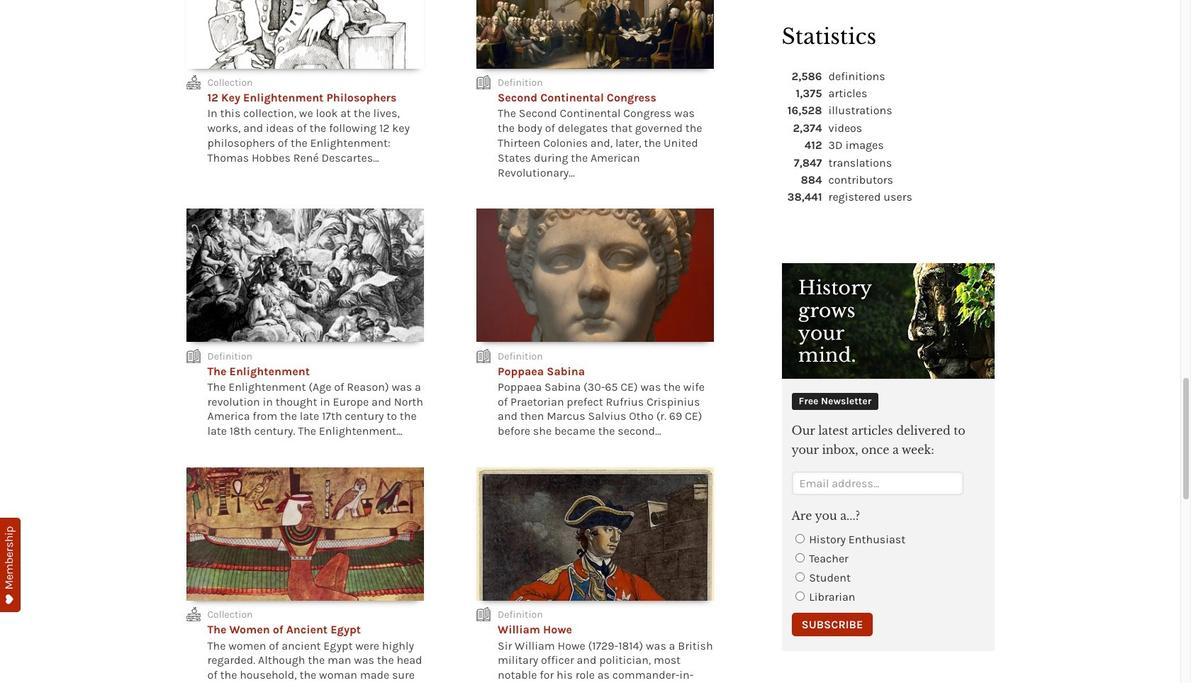 Task type: describe. For each thing, give the bounding box(es) containing it.
william howe image
[[477, 468, 715, 601]]

Email address... email field
[[792, 471, 964, 495]]

the women of ancient egypt image
[[186, 468, 424, 601]]

weekly newsletter image
[[782, 263, 995, 379]]



Task type: vqa. For each thing, say whether or not it's contained in the screenshot.
Search... text field at the left bottom of the page
no



Task type: locate. For each thing, give the bounding box(es) containing it.
poppaea sabina image
[[477, 209, 715, 342]]

second continental congress image
[[477, 0, 715, 69]]

None radio
[[796, 534, 805, 543], [796, 553, 805, 563], [796, 534, 805, 543], [796, 553, 805, 563]]

the enlightenment image
[[186, 209, 424, 342]]

None submit
[[792, 613, 874, 637]]

membership image
[[0, 518, 21, 612]]

None radio
[[796, 573, 805, 582], [796, 592, 805, 601], [796, 573, 805, 582], [796, 592, 805, 601]]

12 key enlightenment philosophers image
[[186, 0, 424, 69]]



